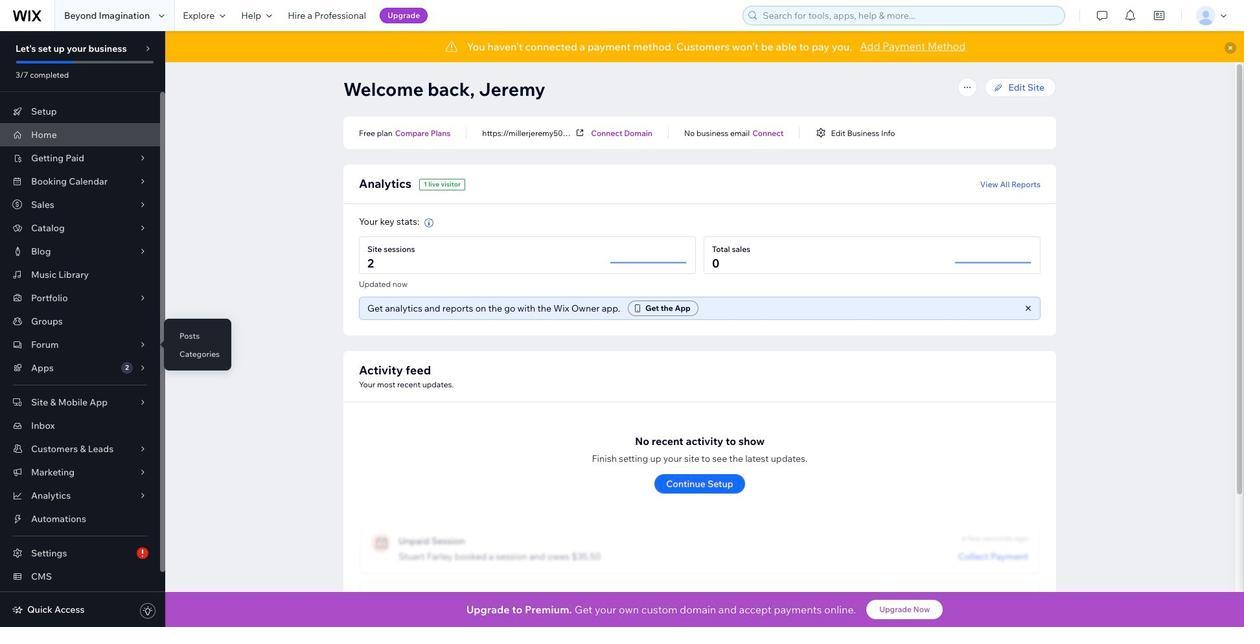 Task type: locate. For each thing, give the bounding box(es) containing it.
alert
[[165, 31, 1244, 62]]



Task type: vqa. For each thing, say whether or not it's contained in the screenshot.
All Sites at the left top of the page
no



Task type: describe. For each thing, give the bounding box(es) containing it.
sidebar element
[[0, 31, 165, 627]]

Search for tools, apps, help & more... field
[[759, 6, 1061, 25]]



